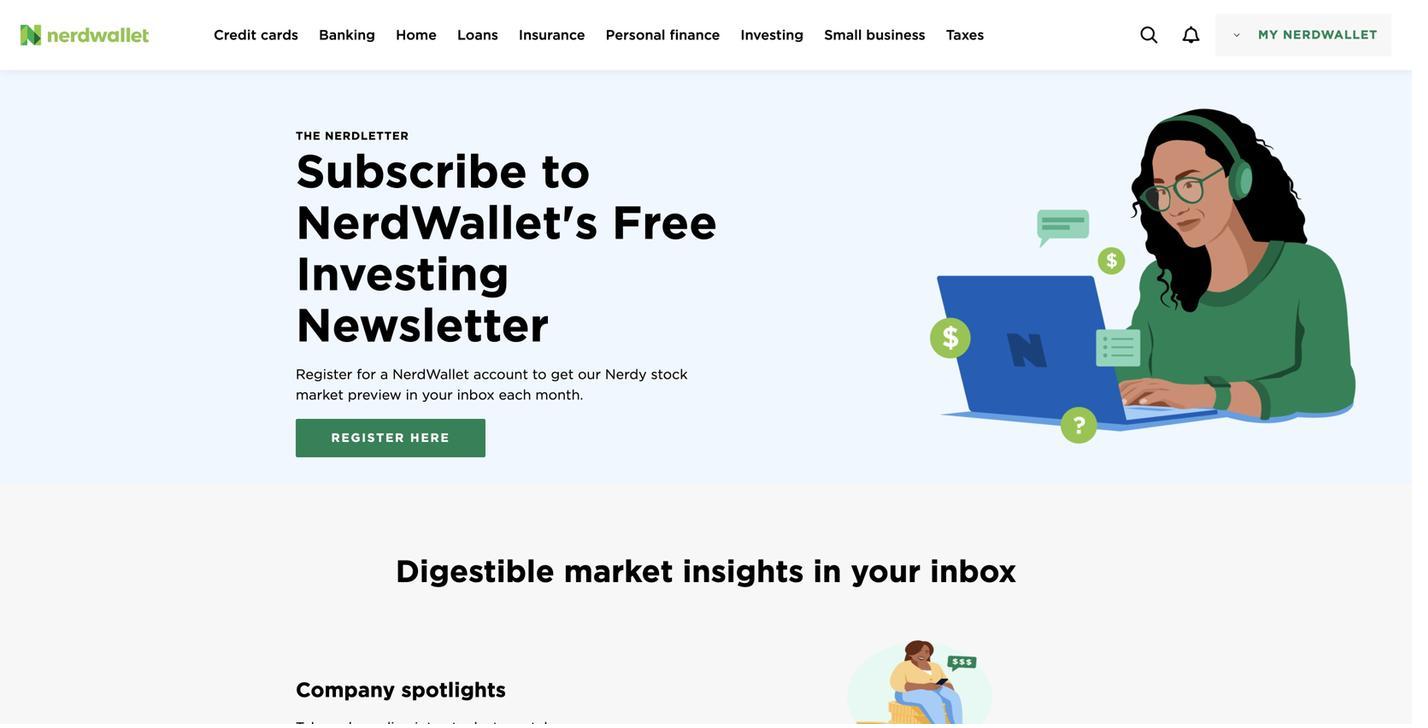 Task type: locate. For each thing, give the bounding box(es) containing it.
register inside register for a nerdwallet account to get our nerdy stock market preview in your inbox each month.
[[296, 366, 353, 383]]

the
[[296, 129, 321, 142]]

newsletter
[[296, 297, 549, 353]]

register for register for a nerdwallet account to get our nerdy stock market preview in your inbox each month.
[[296, 366, 353, 383]]

market inside register for a nerdwallet account to get our nerdy stock market preview in your inbox each month.
[[296, 386, 344, 403]]

1 vertical spatial market
[[564, 553, 673, 590]]

subscribe
[[296, 143, 528, 199]]

nerdwallet right my
[[1283, 28, 1378, 42]]

personal finance
[[606, 27, 720, 43]]

market
[[296, 386, 344, 403], [564, 553, 673, 590]]

register for a nerdwallet account to get our nerdy stock market preview in your inbox each month.
[[296, 366, 688, 403]]

register down preview
[[331, 431, 405, 445]]

a
[[380, 366, 388, 383]]

register
[[296, 366, 353, 383], [331, 431, 405, 445]]

investing inside 'the nerdletter subscribe to nerdwallet's free investing newsletter'
[[296, 246, 510, 301]]

small
[[824, 27, 862, 43]]

in right insights
[[813, 553, 842, 590]]

1 horizontal spatial your
[[851, 553, 921, 590]]

to
[[541, 143, 591, 199], [533, 366, 547, 383]]

0 horizontal spatial your
[[422, 386, 453, 403]]

free
[[612, 195, 718, 250]]

1 vertical spatial investing
[[296, 246, 510, 301]]

loans button
[[457, 25, 498, 45]]

0 horizontal spatial inbox
[[457, 386, 495, 403]]

in inside register for a nerdwallet account to get our nerdy stock market preview in your inbox each month.
[[406, 386, 418, 403]]

business
[[867, 27, 926, 43]]

each
[[499, 386, 531, 403]]

get
[[551, 366, 574, 383]]

your
[[422, 386, 453, 403], [851, 553, 921, 590]]

register here link
[[296, 419, 486, 457]]

0 vertical spatial register
[[296, 366, 353, 383]]

1 vertical spatial in
[[813, 553, 842, 590]]

nerdwallet home page link
[[21, 25, 193, 45]]

0 vertical spatial nerdwallet
[[1283, 28, 1378, 42]]

0 horizontal spatial nerdwallet
[[393, 366, 469, 383]]

inbox
[[457, 386, 495, 403], [930, 553, 1017, 590]]

1 vertical spatial your
[[851, 553, 921, 590]]

search image
[[1141, 27, 1158, 44]]

1 horizontal spatial inbox
[[930, 553, 1017, 590]]

investing
[[741, 27, 804, 43], [296, 246, 510, 301]]

1 horizontal spatial investing
[[741, 27, 804, 43]]

in right preview
[[406, 386, 418, 403]]

0 vertical spatial to
[[541, 143, 591, 199]]

1 horizontal spatial market
[[564, 553, 673, 590]]

digestible
[[396, 553, 555, 590]]

register left for
[[296, 366, 353, 383]]

0 vertical spatial investing
[[741, 27, 804, 43]]

0 horizontal spatial in
[[406, 386, 418, 403]]

credit
[[214, 27, 257, 43]]

1 vertical spatial register
[[331, 431, 405, 445]]

preview
[[348, 386, 402, 403]]

my nerdwallet
[[1259, 28, 1378, 42]]

0 vertical spatial your
[[422, 386, 453, 403]]

register here
[[331, 431, 450, 445]]

insights
[[683, 553, 804, 590]]

0 vertical spatial in
[[406, 386, 418, 403]]

1 vertical spatial nerdwallet
[[393, 366, 469, 383]]

search element
[[1129, 14, 1171, 56]]

company
[[296, 678, 395, 702]]

register inside register here link
[[331, 431, 405, 445]]

digestible market insights in your inbox
[[396, 553, 1017, 590]]

small business button
[[824, 25, 926, 45]]

1 horizontal spatial nerdwallet
[[1283, 28, 1378, 42]]

stock
[[651, 366, 688, 383]]

in
[[406, 386, 418, 403], [813, 553, 842, 590]]

0 horizontal spatial market
[[296, 386, 344, 403]]

0 horizontal spatial investing
[[296, 246, 510, 301]]

nerdwallet
[[1283, 28, 1378, 42], [393, 366, 469, 383]]

1 vertical spatial to
[[533, 366, 547, 383]]

nerdwallet's
[[296, 195, 598, 250]]

nerdwallet right a
[[393, 366, 469, 383]]

our
[[578, 366, 601, 383]]

insurance
[[519, 27, 585, 43]]

0 vertical spatial market
[[296, 386, 344, 403]]

month.
[[536, 386, 584, 403]]

0 vertical spatial inbox
[[457, 386, 495, 403]]



Task type: vqa. For each thing, say whether or not it's contained in the screenshot.
the 'our'
yes



Task type: describe. For each thing, give the bounding box(es) containing it.
credit cards
[[214, 27, 299, 43]]

my nerdwallet link
[[1216, 14, 1392, 56]]

cards
[[261, 27, 299, 43]]

company spotlights
[[296, 678, 506, 702]]

small business
[[824, 27, 926, 43]]

spotlights
[[401, 678, 506, 702]]

to inside 'the nerdletter subscribe to nerdwallet's free investing newsletter'
[[541, 143, 591, 199]]

1 vertical spatial inbox
[[930, 553, 1017, 590]]

loans
[[457, 27, 498, 43]]

banking
[[319, 27, 375, 43]]

your inside register for a nerdwallet account to get our nerdy stock market preview in your inbox each month.
[[422, 386, 453, 403]]

home
[[396, 27, 437, 43]]

home button
[[396, 25, 437, 45]]

register for register here
[[331, 431, 405, 445]]

to inside register for a nerdwallet account to get our nerdy stock market preview in your inbox each month.
[[533, 366, 547, 383]]

nerdy
[[605, 366, 647, 383]]

taxes button
[[946, 25, 985, 45]]

image image
[[847, 630, 993, 724]]

inbox inside register for a nerdwallet account to get our nerdy stock market preview in your inbox each month.
[[457, 386, 495, 403]]

insurance button
[[519, 25, 585, 45]]

finance
[[670, 27, 720, 43]]

nerdwallet inside register for a nerdwallet account to get our nerdy stock market preview in your inbox each month.
[[393, 366, 469, 383]]

the nerdletter subscribe to nerdwallet's free investing newsletter
[[296, 129, 718, 353]]

credit cards button
[[214, 25, 299, 45]]

banking button
[[319, 25, 375, 45]]

investing button
[[741, 25, 804, 45]]

my
[[1259, 28, 1279, 42]]

account
[[474, 366, 528, 383]]

personal
[[606, 27, 666, 43]]

personal finance button
[[606, 25, 720, 45]]

nerdletter
[[325, 129, 409, 142]]

here
[[410, 431, 450, 445]]

1 horizontal spatial in
[[813, 553, 842, 590]]

taxes
[[946, 27, 985, 43]]

nerdwallet home page image
[[21, 25, 41, 45]]

for
[[357, 366, 376, 383]]



